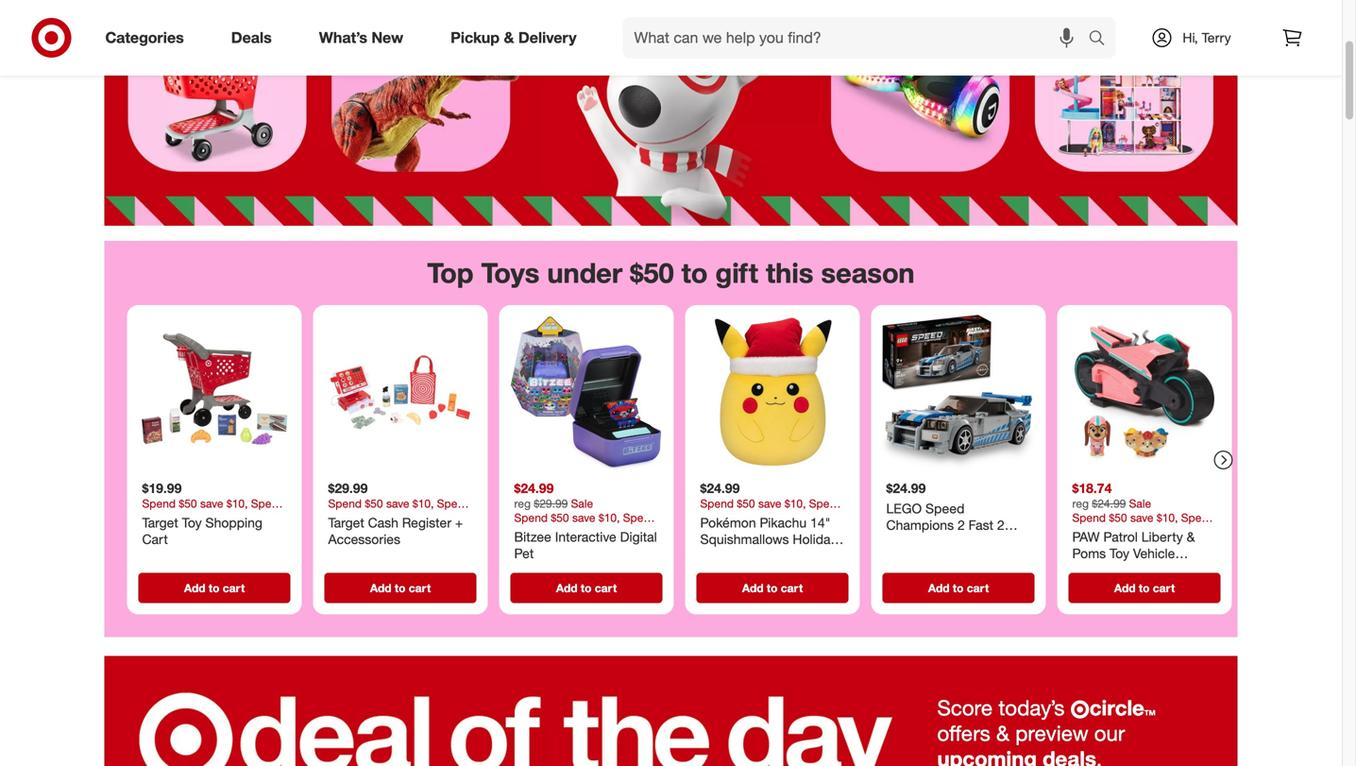 Task type: describe. For each thing, give the bounding box(es) containing it.
accessories
[[328, 531, 401, 548]]

add to cart for paw patrol liberty & poms toy vehicle playset
[[1114, 581, 1175, 595]]

to for pokémon pikachu 14" squishmallows holiday plush
[[767, 581, 778, 595]]

search button
[[1080, 17, 1126, 62]]

hi,
[[1183, 29, 1198, 46]]

our
[[1095, 720, 1125, 746]]

cart
[[142, 531, 168, 548]]

0 horizontal spatial $29.99
[[328, 480, 368, 497]]

add to cart for target toy shopping cart
[[184, 581, 245, 595]]

add for bitzee interactive digital pet
[[556, 581, 578, 595]]

5 cart from the left
[[967, 581, 989, 595]]

what's
[[319, 28, 367, 47]]

$24.99 inside $24.99 reg $29.99 sale
[[514, 480, 554, 497]]

categories
[[105, 28, 184, 47]]

playset
[[1073, 562, 1116, 578]]

pickup
[[451, 28, 500, 47]]

cart for target cash register + accessories
[[409, 581, 431, 595]]

pikachu
[[760, 514, 807, 531]]

add to cart button for pokémon pikachu 14" squishmallows holiday plush
[[697, 573, 849, 603]]

score
[[938, 695, 993, 721]]

gift
[[716, 256, 758, 289]]

cart for paw patrol liberty & poms toy vehicle playset
[[1153, 581, 1175, 595]]

reg for $18.74
[[1073, 497, 1089, 511]]

lego speed champions 2 fast 2 furious nissan skyline gt-r (r34) 76917 image
[[879, 313, 1039, 472]]

target deal of the day image
[[104, 656, 1238, 766]]

offers
[[938, 720, 991, 746]]

interactive
[[555, 529, 617, 545]]

add to cart for bitzee interactive digital pet
[[556, 581, 617, 595]]

deals link
[[215, 17, 295, 59]]

hi, terry
[[1183, 29, 1231, 46]]

+
[[455, 514, 463, 531]]

$29.99 inside $24.99 reg $29.99 sale
[[534, 497, 568, 511]]

to for target cash register + accessories
[[395, 581, 406, 595]]

paw patrol liberty & poms toy vehicle playset image
[[1065, 313, 1225, 472]]

pickup & delivery link
[[435, 17, 600, 59]]

add to cart button for paw patrol liberty & poms toy vehicle playset
[[1069, 573, 1221, 603]]

target cash register + accessories image
[[321, 313, 480, 472]]

$24.99 inside $18.74 reg $24.99 sale
[[1092, 497, 1126, 511]]

to for bitzee interactive digital pet
[[581, 581, 592, 595]]

add for paw patrol liberty & poms toy vehicle playset
[[1114, 581, 1136, 595]]

$18.74 reg $24.99 sale
[[1073, 480, 1152, 511]]

to for paw patrol liberty & poms toy vehicle playset
[[1139, 581, 1150, 595]]

toy inside the paw patrol liberty & poms toy vehicle playset
[[1110, 545, 1130, 562]]

pickup & delivery
[[451, 28, 577, 47]]

cart for pokémon pikachu 14" squishmallows holiday plush
[[781, 581, 803, 595]]

add for target cash register + accessories
[[370, 581, 392, 595]]

delivery
[[518, 28, 577, 47]]

patrol
[[1104, 529, 1138, 545]]

search
[[1080, 30, 1126, 49]]

toy inside target toy shopping cart
[[182, 514, 202, 531]]



Task type: vqa. For each thing, say whether or not it's contained in the screenshot.
the Find Stores
no



Task type: locate. For each thing, give the bounding box(es) containing it.
1 horizontal spatial sale
[[1129, 497, 1152, 511]]

register
[[402, 514, 452, 531]]

1 vertical spatial toy
[[1110, 545, 1130, 562]]

categories link
[[89, 17, 208, 59]]

$50
[[630, 256, 674, 289]]

paw patrol liberty & poms toy vehicle playset
[[1073, 529, 1195, 578]]

target toy shopping cart image
[[135, 313, 294, 472]]

2 cart from the left
[[409, 581, 431, 595]]

holiday
[[793, 531, 837, 548]]

pokémon
[[700, 514, 756, 531]]

& right pickup at top
[[504, 28, 514, 47]]

season
[[821, 256, 915, 289]]

1 add from the left
[[184, 581, 206, 595]]

sale inside $24.99 reg $29.99 sale
[[571, 497, 593, 511]]

2 horizontal spatial &
[[1187, 529, 1195, 545]]

pokémon pikachu 14" squishmallows holiday plush
[[700, 514, 837, 564]]

1 horizontal spatial reg
[[1073, 497, 1089, 511]]

sale
[[571, 497, 593, 511], [1129, 497, 1152, 511]]

$24.99
[[514, 480, 554, 497], [700, 480, 740, 497], [886, 480, 926, 497], [1092, 497, 1126, 511]]

top
[[427, 256, 474, 289]]

cart for bitzee interactive digital pet
[[595, 581, 617, 595]]

reg inside $24.99 reg $29.99 sale
[[514, 497, 531, 511]]

2 reg from the left
[[1073, 497, 1089, 511]]

4 add to cart button from the left
[[697, 573, 849, 603]]

add to cart button for target cash register + accessories
[[324, 573, 477, 603]]

terry
[[1202, 29, 1231, 46]]

0 horizontal spatial sale
[[571, 497, 593, 511]]

add to cart
[[184, 581, 245, 595], [370, 581, 431, 595], [556, 581, 617, 595], [742, 581, 803, 595], [928, 581, 989, 595], [1114, 581, 1175, 595]]

0 horizontal spatial toy
[[182, 514, 202, 531]]

& right liberty
[[1187, 529, 1195, 545]]

add to cart button for bitzee interactive digital pet
[[511, 573, 663, 603]]

plush
[[700, 548, 733, 564]]

& right offers
[[997, 720, 1010, 746]]

add to cart for pokémon pikachu 14" squishmallows holiday plush
[[742, 581, 803, 595]]

What can we help you find? suggestions appear below search field
[[623, 17, 1093, 59]]

4 add to cart from the left
[[742, 581, 803, 595]]

toy right cart
[[182, 514, 202, 531]]

3 cart from the left
[[595, 581, 617, 595]]

1 sale from the left
[[571, 497, 593, 511]]

add
[[184, 581, 206, 595], [370, 581, 392, 595], [556, 581, 578, 595], [742, 581, 764, 595], [928, 581, 950, 595], [1114, 581, 1136, 595]]

cart
[[223, 581, 245, 595], [409, 581, 431, 595], [595, 581, 617, 595], [781, 581, 803, 595], [967, 581, 989, 595], [1153, 581, 1175, 595]]

&
[[504, 28, 514, 47], [1187, 529, 1195, 545], [997, 720, 1010, 746]]

14"
[[810, 514, 831, 531]]

target for target toy shopping cart
[[142, 514, 178, 531]]

deals
[[231, 28, 272, 47]]

0 vertical spatial &
[[504, 28, 514, 47]]

6 add from the left
[[1114, 581, 1136, 595]]

toys
[[481, 256, 540, 289]]

toy right poms
[[1110, 545, 1130, 562]]

6 cart from the left
[[1153, 581, 1175, 595]]

cart for target toy shopping cart
[[223, 581, 245, 595]]

& inside score today's ◎ circle tm offers & preview our
[[997, 720, 1010, 746]]

& inside pickup & delivery link
[[504, 28, 514, 47]]

sale for $24.99
[[571, 497, 593, 511]]

top toys under $50 to gift this season
[[427, 256, 915, 289]]

1 reg from the left
[[514, 497, 531, 511]]

1 horizontal spatial &
[[997, 720, 1010, 746]]

sale for $18.74
[[1129, 497, 1152, 511]]

to for target toy shopping cart
[[209, 581, 220, 595]]

3 add to cart button from the left
[[511, 573, 663, 603]]

5 add from the left
[[928, 581, 950, 595]]

1 add to cart button from the left
[[138, 573, 290, 603]]

to
[[682, 256, 708, 289], [209, 581, 220, 595], [395, 581, 406, 595], [581, 581, 592, 595], [767, 581, 778, 595], [953, 581, 964, 595], [1139, 581, 1150, 595]]

3 add to cart from the left
[[556, 581, 617, 595]]

reg for $24.99
[[514, 497, 531, 511]]

$29.99 up accessories
[[328, 480, 368, 497]]

1 target from the left
[[142, 514, 178, 531]]

toy
[[182, 514, 202, 531], [1110, 545, 1130, 562]]

target for target cash register + accessories
[[328, 514, 364, 531]]

0 vertical spatial toy
[[182, 514, 202, 531]]

2 add to cart from the left
[[370, 581, 431, 595]]

digital
[[620, 529, 657, 545]]

carousel region
[[104, 241, 1238, 656]]

2 target from the left
[[328, 514, 364, 531]]

4 add from the left
[[742, 581, 764, 595]]

new
[[372, 28, 403, 47]]

5 add to cart button from the left
[[883, 573, 1035, 603]]

0 horizontal spatial target
[[142, 514, 178, 531]]

add for pokémon pikachu 14" squishmallows holiday plush
[[742, 581, 764, 595]]

score today's ◎ circle tm offers & preview our
[[938, 695, 1156, 746]]

target cash register + accessories
[[328, 514, 463, 548]]

pokémon pikachu 14" squishmallows holiday plush image
[[693, 313, 852, 472]]

3 add from the left
[[556, 581, 578, 595]]

shopping
[[205, 514, 263, 531]]

4 cart from the left
[[781, 581, 803, 595]]

6 add to cart button from the left
[[1069, 573, 1221, 603]]

what's new link
[[303, 17, 427, 59]]

& inside the paw patrol liberty & poms toy vehicle playset
[[1187, 529, 1195, 545]]

0 horizontal spatial &
[[504, 28, 514, 47]]

1 horizontal spatial $29.99
[[534, 497, 568, 511]]

squishmallows
[[700, 531, 789, 548]]

under
[[547, 256, 623, 289]]

preview
[[1016, 720, 1089, 746]]

target inside 'target cash register + accessories'
[[328, 514, 364, 531]]

6 add to cart from the left
[[1114, 581, 1175, 595]]

reg up "paw"
[[1073, 497, 1089, 511]]

0 horizontal spatial reg
[[514, 497, 531, 511]]

bitzee
[[514, 529, 551, 545]]

liberty
[[1142, 529, 1183, 545]]

reg
[[514, 497, 531, 511], [1073, 497, 1089, 511]]

1 horizontal spatial target
[[328, 514, 364, 531]]

1 add to cart from the left
[[184, 581, 245, 595]]

$29.99 up bitzee
[[534, 497, 568, 511]]

add for target toy shopping cart
[[184, 581, 206, 595]]

pet
[[514, 545, 534, 562]]

sale inside $18.74 reg $24.99 sale
[[1129, 497, 1152, 511]]

add to cart button
[[138, 573, 290, 603], [324, 573, 477, 603], [511, 573, 663, 603], [697, 573, 849, 603], [883, 573, 1035, 603], [1069, 573, 1221, 603]]

$29.99
[[328, 480, 368, 497], [534, 497, 568, 511]]

1 cart from the left
[[223, 581, 245, 595]]

1 horizontal spatial toy
[[1110, 545, 1130, 562]]

2 add from the left
[[370, 581, 392, 595]]

sale up the interactive
[[571, 497, 593, 511]]

target inside target toy shopping cart
[[142, 514, 178, 531]]

cash
[[368, 514, 399, 531]]

paw
[[1073, 529, 1100, 545]]

add to cart for target cash register + accessories
[[370, 581, 431, 595]]

add to cart button for target toy shopping cart
[[138, 573, 290, 603]]

2 sale from the left
[[1129, 497, 1152, 511]]

2 vertical spatial &
[[997, 720, 1010, 746]]

◎
[[1071, 699, 1090, 720]]

$18.74
[[1073, 480, 1112, 497]]

sale up patrol
[[1129, 497, 1152, 511]]

target
[[142, 514, 178, 531], [328, 514, 364, 531]]

bitzee interactive digital pet image
[[507, 313, 666, 472]]

target left "cash"
[[328, 514, 364, 531]]

target down the $19.99
[[142, 514, 178, 531]]

reg up bitzee
[[514, 497, 531, 511]]

this
[[766, 256, 814, 289]]

5 add to cart from the left
[[928, 581, 989, 595]]

$19.99
[[142, 480, 182, 497]]

2 add to cart button from the left
[[324, 573, 477, 603]]

target toy shopping cart
[[142, 514, 263, 548]]

what's new
[[319, 28, 403, 47]]

today's
[[999, 695, 1065, 721]]

tm
[[1145, 709, 1156, 718]]

vehicle
[[1133, 545, 1175, 562]]

circle
[[1090, 695, 1145, 721]]

$24.99 reg $29.99 sale
[[514, 480, 593, 511]]

poms
[[1073, 545, 1106, 562]]

1 vertical spatial &
[[1187, 529, 1195, 545]]

$24.99 link
[[879, 313, 1039, 569]]

reg inside $18.74 reg $24.99 sale
[[1073, 497, 1089, 511]]

bitzee interactive digital pet
[[514, 529, 657, 562]]



